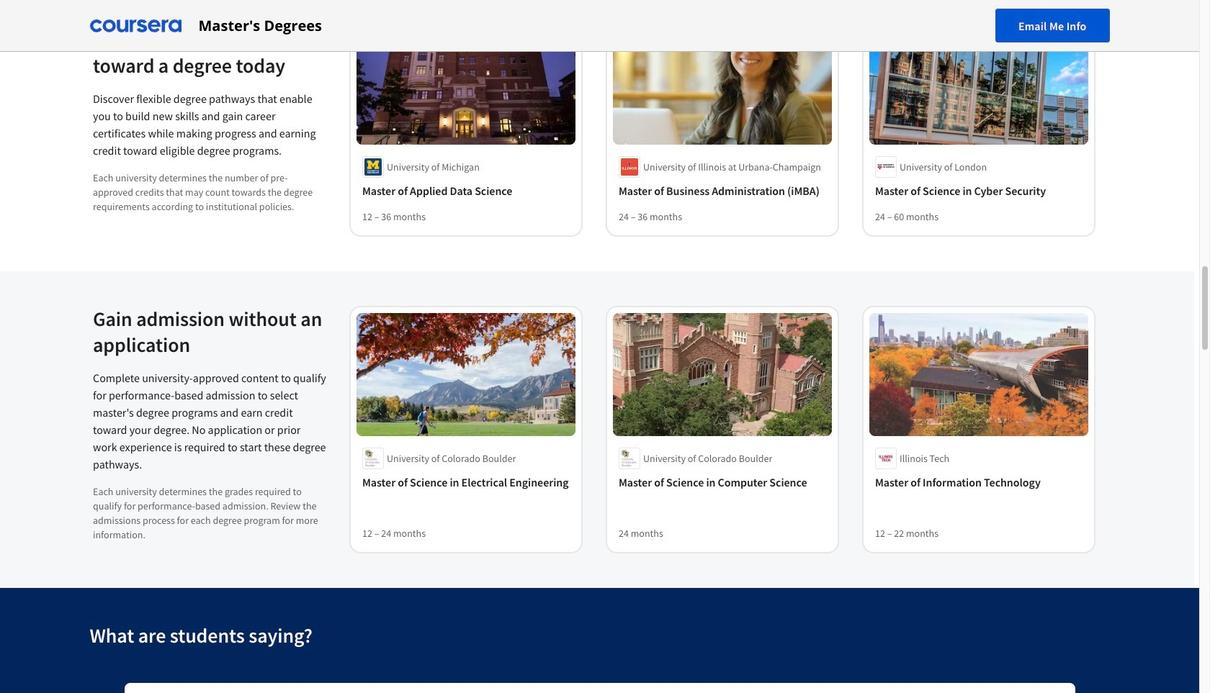 Task type: vqa. For each thing, say whether or not it's contained in the screenshot.
list to the right
no



Task type: describe. For each thing, give the bounding box(es) containing it.
coursera image
[[90, 14, 181, 37]]



